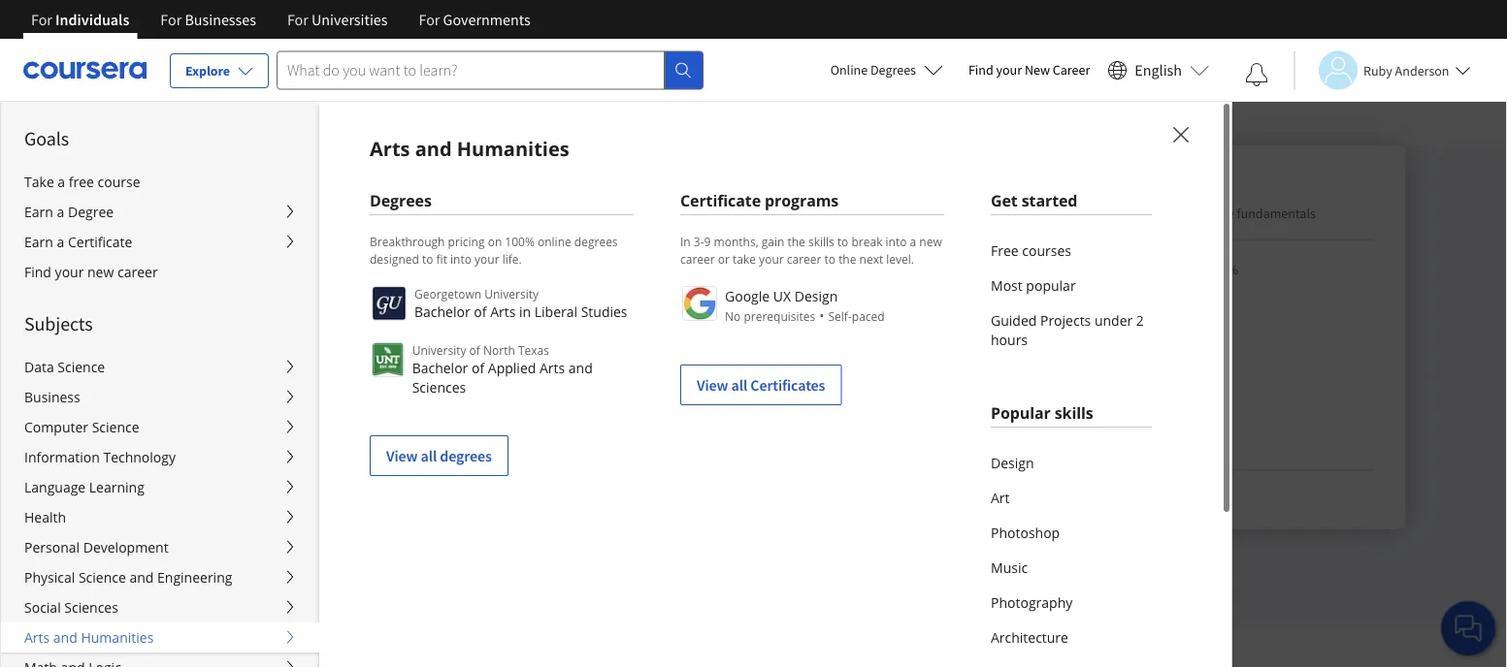 Task type: describe. For each thing, give the bounding box(es) containing it.
all for certificates
[[731, 376, 748, 395]]

new inside explore menu element
[[87, 263, 114, 282]]

find your new career link
[[959, 58, 1100, 83]]

of left north
[[469, 342, 480, 358]]

health
[[24, 509, 66, 527]]

university of north texas bachelor of applied arts and sciences
[[412, 342, 593, 397]]

course gain insight into a topic and learn the fundamentals
[[1023, 178, 1316, 222]]

of down north
[[472, 359, 485, 377]]

python for data science, ai & development
[[101, 265, 880, 319]]

career inside explore menu element
[[117, 263, 158, 282]]

view all certificates list
[[680, 284, 944, 406]]

music link
[[991, 550, 1152, 585]]

ux
[[773, 287, 791, 305]]

enroll inside try for free: enroll to start your 7-day full access free trial financial aid available
[[345, 490, 378, 507]]

arts and humanities menu item
[[318, 101, 1508, 668]]

trial
[[572, 490, 595, 507]]

be
[[559, 370, 575, 389]]

art
[[991, 489, 1010, 507]]

free courses
[[991, 241, 1072, 260]]

into for certificate programs
[[886, 233, 907, 249]]

all for degrees
[[421, 447, 437, 466]]

fit
[[436, 251, 447, 267]]

enroll for free
[[133, 493, 228, 513]]

learn
[[366, 335, 405, 354]]

subjects
[[24, 312, 93, 336]]

personal
[[24, 539, 80, 557]]

bachelor inside georgetown university bachelor of arts in liberal studies
[[414, 302, 470, 321]]

your inside in 3-9 months, gain the skills to break into a new career or take your career to the next level.
[[759, 251, 784, 267]]

&
[[599, 265, 626, 319]]

0 vertical spatial development
[[635, 265, 880, 319]]

google
[[725, 287, 770, 305]]

677,721
[[101, 560, 155, 580]]

certificate inside popup button
[[68, 233, 132, 251]]

explore menu element
[[1, 102, 319, 668]]

view for view all certificates
[[697, 376, 728, 395]]

take a free course
[[24, 173, 140, 191]]

texas
[[518, 342, 549, 358]]

to left next
[[825, 251, 836, 267]]

earn for earn a certificate
[[24, 233, 53, 251]]

arts inside the university of north texas bachelor of applied arts and sciences
[[540, 359, 565, 377]]

view for view all degrees
[[386, 447, 418, 466]]

photoshop link
[[991, 515, 1152, 550]]

this course is part of multiple programs. learn more
[[101, 335, 444, 354]]

studies
[[581, 302, 628, 321]]

projects
[[1041, 311, 1091, 330]]

programs.
[[295, 335, 361, 354]]

arts inside georgetown university bachelor of arts in liberal studies
[[490, 302, 516, 321]]

8 languages available
[[256, 370, 392, 389]]

level
[[1101, 300, 1140, 325]]

health button
[[1, 503, 319, 533]]

in
[[680, 233, 691, 249]]

free inside try for free: enroll to start your 7-day full access free trial financial aid available
[[547, 490, 569, 507]]

find your new career
[[969, 61, 1090, 79]]

career
[[1053, 61, 1090, 79]]

get
[[991, 190, 1018, 211]]

degrees inside arts and humanities menu item
[[370, 190, 432, 211]]

ruby
[[1364, 62, 1393, 79]]

life.
[[503, 251, 522, 267]]

financial aid available button
[[275, 517, 403, 534]]

some
[[409, 370, 446, 389]]

to left break
[[838, 233, 849, 249]]

data science button
[[1, 352, 319, 382]]

next
[[860, 251, 884, 267]]

design inside the google ux design no prerequisites • self-paced
[[795, 287, 838, 305]]

take
[[733, 251, 756, 267]]

online degrees
[[831, 61, 916, 79]]

online
[[831, 61, 868, 79]]

(approximately)
[[1098, 366, 1230, 391]]

gain
[[1023, 205, 1049, 222]]

most popular
[[991, 276, 1076, 295]]

explore
[[185, 62, 230, 80]]

universities
[[312, 10, 388, 29]]

a for degree
[[57, 203, 64, 221]]

pricing
[[448, 233, 485, 249]]

aid
[[330, 517, 348, 534]]

multiple
[[237, 335, 292, 354]]

degrees inside 'popup button'
[[871, 61, 916, 79]]

flexible schedule
[[1023, 409, 1165, 433]]

find your new career
[[24, 263, 158, 282]]

chat with us image
[[1453, 613, 1484, 645]]

or
[[718, 251, 730, 267]]

and inside the university of north texas bachelor of applied arts and sciences
[[569, 359, 593, 377]]

governments
[[443, 10, 531, 29]]

hours inside guided projects under 2 hours
[[991, 331, 1028, 349]]

for for enroll
[[176, 493, 196, 513]]

2 horizontal spatial career
[[787, 251, 822, 267]]

on
[[488, 233, 502, 249]]

sciences inside dropdown button
[[64, 599, 118, 617]]

and inside the course gain insight into a topic and learn the fundamentals
[[1159, 205, 1181, 222]]

for for governments
[[419, 10, 440, 29]]

enroll for free button
[[101, 480, 259, 543]]

courses
[[1022, 241, 1072, 260]]

view all degrees list
[[370, 284, 634, 477]]

breakthrough pricing on 100% online degrees designed to fit into your life.
[[370, 233, 618, 267]]

financial
[[275, 517, 326, 534]]

view all certificates
[[697, 376, 825, 395]]

already
[[158, 560, 207, 580]]

25
[[1023, 366, 1043, 391]]

prerequisites
[[744, 309, 816, 325]]

university inside georgetown university bachelor of arts in liberal studies
[[485, 286, 539, 302]]

part
[[191, 335, 218, 354]]

coursera image
[[23, 55, 147, 86]]

earn for earn a degree
[[24, 203, 53, 221]]

to inside "breakthrough pricing on 100% online degrees designed to fit into your life."
[[422, 251, 433, 267]]

1 horizontal spatial data
[[303, 265, 387, 319]]

for for universities
[[287, 10, 309, 29]]

popular
[[991, 403, 1051, 424]]

online degrees button
[[815, 49, 959, 91]]

online
[[538, 233, 571, 249]]

partnername logo image
[[682, 286, 717, 321]]

schedule
[[1091, 409, 1165, 433]]

self-
[[828, 309, 852, 325]]

popular skills
[[991, 403, 1094, 424]]

your inside explore menu element
[[55, 263, 84, 282]]

guided projects under 2 hours link
[[991, 303, 1152, 357]]

and down personal development "popup button"
[[130, 569, 154, 587]]

arts and humanities button
[[1, 623, 319, 653]]

start
[[395, 490, 421, 507]]

your inside "breakthrough pricing on 100% online degrees designed to fit into your life."
[[475, 251, 500, 267]]

english
[[1135, 61, 1182, 80]]

available inside button
[[335, 370, 392, 389]]

liberal
[[535, 302, 578, 321]]

enroll inside button
[[133, 493, 173, 513]]

learn
[[1184, 205, 1213, 222]]

business button
[[1, 382, 319, 413]]

social sciences button
[[1, 593, 319, 623]]

computer
[[24, 418, 88, 437]]

development inside "popup button"
[[83, 539, 169, 557]]



Task type: locate. For each thing, give the bounding box(es) containing it.
0 horizontal spatial the
[[788, 233, 805, 249]]

1 vertical spatial humanities
[[81, 629, 154, 647]]

degrees inside "breakthrough pricing on 100% online degrees designed to fit into your life."
[[575, 233, 618, 249]]

of down georgetown
[[474, 302, 487, 321]]

0 horizontal spatial career
[[117, 263, 158, 282]]

free inside arts and humanities menu item
[[991, 241, 1019, 260]]

into for degrees
[[450, 251, 472, 267]]

find for find your new career
[[969, 61, 994, 79]]

for for python
[[242, 265, 294, 319]]

earn a certificate button
[[1, 227, 319, 257]]

all inside view all certificates link
[[731, 376, 748, 395]]

degrees
[[871, 61, 916, 79], [370, 190, 432, 211]]

photoshop
[[991, 524, 1060, 542]]

design
[[795, 287, 838, 305], [991, 454, 1034, 472]]

0 horizontal spatial development
[[83, 539, 169, 557]]

0 vertical spatial science
[[58, 358, 105, 377]]

certificate up the find your new career
[[68, 233, 132, 251]]

to left 'start'
[[381, 490, 393, 507]]

data up "business"
[[24, 358, 54, 377]]

1 vertical spatial development
[[83, 539, 169, 557]]

a for free
[[58, 173, 65, 191]]

beginner level recommended experience
[[1023, 300, 1174, 345]]

and right topic in the top of the page
[[1159, 205, 1181, 222]]

course inside explore menu element
[[98, 173, 140, 191]]

8 languages available button
[[256, 368, 392, 391]]

2 vertical spatial into
[[450, 251, 472, 267]]

university of north texas logo image
[[372, 343, 404, 378]]

1 vertical spatial certificate
[[68, 233, 132, 251]]

0 horizontal spatial skills
[[809, 233, 835, 249]]

bachelor
[[414, 302, 470, 321], [412, 359, 468, 377]]

all inside view all degrees link
[[421, 447, 437, 466]]

1 horizontal spatial enroll
[[345, 490, 378, 507]]

4 for from the left
[[419, 10, 440, 29]]

available inside try for free: enroll to start your 7-day full access free trial financial aid available
[[351, 517, 403, 534]]

1 horizontal spatial free
[[991, 241, 1019, 260]]

list
[[991, 233, 1152, 357], [991, 446, 1152, 668]]

arts down texas on the bottom left of the page
[[540, 359, 565, 377]]

for up multiple
[[242, 265, 294, 319]]

your inside try for free: enroll to start your 7-day full access free trial financial aid available
[[424, 490, 450, 507]]

all up 'start'
[[421, 447, 437, 466]]

free inside explore menu element
[[69, 173, 94, 191]]

full
[[487, 490, 505, 507]]

no
[[725, 309, 741, 325]]

1 vertical spatial find
[[24, 263, 51, 282]]

ibm image
[[101, 208, 219, 251]]

1 vertical spatial list
[[991, 446, 1152, 668]]

find down earn a certificate
[[24, 263, 51, 282]]

popular
[[1026, 276, 1076, 295]]

0 horizontal spatial free
[[69, 173, 94, 191]]

under
[[1095, 311, 1133, 330]]

information
[[24, 448, 100, 467]]

personal development
[[24, 539, 169, 557]]

1 horizontal spatial into
[[886, 233, 907, 249]]

sciences down more
[[412, 378, 466, 397]]

banner navigation
[[16, 0, 546, 39]]

3 for from the left
[[287, 10, 309, 29]]

take
[[24, 173, 54, 191]]

georgetown
[[414, 286, 482, 302]]

arts left in at left
[[490, 302, 516, 321]]

bachelor down georgetown
[[414, 302, 470, 321]]

1 vertical spatial free
[[199, 493, 228, 513]]

0 vertical spatial free
[[991, 241, 1019, 260]]

python
[[101, 265, 233, 319]]

0 vertical spatial arts and humanities
[[370, 135, 570, 162]]

degrees up day
[[440, 447, 492, 466]]

degrees inside list
[[440, 447, 492, 466]]

bachelor inside the university of north texas bachelor of applied arts and sciences
[[412, 359, 468, 377]]

your left new
[[996, 61, 1022, 79]]

free
[[69, 173, 94, 191], [547, 490, 569, 507]]

0 horizontal spatial degrees
[[440, 447, 492, 466]]

most popular link
[[991, 268, 1152, 303]]

view up 'start'
[[386, 447, 418, 466]]

georgetown university logo image
[[372, 286, 407, 321]]

certificate up 9
[[680, 190, 761, 211]]

1 horizontal spatial hours
[[1046, 366, 1094, 391]]

career down 3-
[[680, 251, 715, 267]]

level.
[[887, 251, 914, 267]]

sciences inside the university of north texas bachelor of applied arts and sciences
[[412, 378, 466, 397]]

data up programs.
[[303, 265, 387, 319]]

0 vertical spatial earn
[[24, 203, 53, 221]]

hours down guided
[[991, 331, 1028, 349]]

a up "level."
[[910, 233, 917, 249]]

9
[[704, 233, 711, 249]]

0 vertical spatial list
[[991, 233, 1152, 357]]

humanities inside dropdown button
[[81, 629, 154, 647]]

0 vertical spatial new
[[920, 233, 942, 249]]

0 vertical spatial humanities
[[457, 135, 570, 162]]

development
[[635, 265, 880, 319], [83, 539, 169, 557]]

free up personal development "popup button"
[[199, 493, 228, 513]]

joseph
[[220, 422, 267, 442]]

the right learn
[[1216, 205, 1234, 222]]

1 horizontal spatial arts and humanities
[[370, 135, 570, 162]]

0 vertical spatial skills
[[809, 233, 835, 249]]

new inside in 3-9 months, gain the skills to break into a new career or take your career to the next level.
[[920, 233, 942, 249]]

break
[[852, 233, 883, 249]]

months,
[[714, 233, 759, 249]]

hours
[[991, 331, 1028, 349], [1046, 366, 1094, 391]]

0 horizontal spatial degrees
[[370, 190, 432, 211]]

2 vertical spatial science
[[79, 569, 126, 587]]

free inside button
[[199, 493, 228, 513]]

a inside the course gain insight into a topic and learn the fundamentals
[[1118, 205, 1125, 222]]

a for certificate
[[57, 233, 64, 251]]

new right break
[[920, 233, 942, 249]]

for left the individuals
[[31, 10, 52, 29]]

find
[[969, 61, 994, 79], [24, 263, 51, 282]]

0 vertical spatial course
[[98, 173, 140, 191]]

0 vertical spatial the
[[1216, 205, 1234, 222]]

data inside "popup button"
[[24, 358, 54, 377]]

0 vertical spatial bachelor
[[414, 302, 470, 321]]

8
[[256, 370, 264, 389]]

the left next
[[839, 251, 857, 267]]

1 vertical spatial available
[[351, 517, 403, 534]]

guided projects under 2 hours
[[991, 311, 1144, 349]]

1 horizontal spatial all
[[731, 376, 748, 395]]

certificate programs
[[680, 190, 839, 211]]

free
[[991, 241, 1019, 260], [199, 493, 228, 513]]

close image
[[1168, 121, 1193, 147], [1168, 121, 1193, 147], [1168, 121, 1193, 147], [1168, 121, 1193, 147], [1168, 121, 1193, 147], [1169, 122, 1194, 148]]

your down on
[[475, 251, 500, 267]]

a right take on the top left
[[58, 173, 65, 191]]

google ux design no prerequisites • self-paced
[[725, 287, 885, 325]]

2
[[1137, 311, 1144, 330]]

for left governments
[[419, 10, 440, 29]]

into inside in 3-9 months, gain the skills to break into a new career or take your career to the next level.
[[886, 233, 907, 249]]

science up information technology
[[92, 418, 139, 437]]

1 vertical spatial earn
[[24, 233, 53, 251]]

free courses link
[[991, 233, 1152, 268]]

the right gain
[[788, 233, 805, 249]]

0 vertical spatial university
[[485, 286, 539, 302]]

free up degree
[[69, 173, 94, 191]]

1 vertical spatial degrees
[[370, 190, 432, 211]]

programs
[[765, 190, 839, 211]]

joseph santarcangelo
[[220, 422, 364, 442]]

and down social sciences
[[53, 629, 77, 647]]

translated
[[578, 370, 644, 389]]

for right try
[[295, 490, 311, 507]]

of right "part" at the bottom left of the page
[[221, 335, 234, 354]]

for inside button
[[176, 493, 196, 513]]

0 horizontal spatial data
[[24, 358, 54, 377]]

show notifications image
[[1245, 63, 1269, 86]]

goals
[[24, 127, 69, 151]]

business
[[24, 388, 80, 407]]

1 horizontal spatial certificate
[[680, 190, 761, 211]]

paced
[[852, 309, 885, 325]]

1 horizontal spatial design
[[991, 454, 1034, 472]]

breakthrough
[[370, 233, 445, 249]]

for inside try for free: enroll to start your 7-day full access free trial financial aid available
[[295, 490, 311, 507]]

677,721 already enrolled
[[101, 560, 264, 580]]

certificate inside arts and humanities menu item
[[680, 190, 761, 211]]

learn more button
[[366, 333, 444, 356]]

1 horizontal spatial for
[[242, 265, 294, 319]]

1 horizontal spatial development
[[635, 265, 880, 319]]

music
[[991, 559, 1028, 577]]

arts and humanities inside menu item
[[370, 135, 570, 162]]

0 horizontal spatial for
[[176, 493, 196, 513]]

design up •
[[795, 287, 838, 305]]

for for individuals
[[31, 10, 52, 29]]

view all degrees
[[386, 447, 492, 466]]

0 horizontal spatial view
[[386, 447, 418, 466]]

arts
[[370, 135, 410, 162], [490, 302, 516, 321], [540, 359, 565, 377], [24, 629, 50, 647]]

list containing free courses
[[991, 233, 1152, 357]]

new down earn a certificate
[[87, 263, 114, 282]]

for left universities
[[287, 10, 309, 29]]

1 vertical spatial the
[[788, 233, 805, 249]]

view all degrees link
[[370, 436, 508, 477]]

0 horizontal spatial into
[[450, 251, 472, 267]]

earn down earn a degree
[[24, 233, 53, 251]]

degrees
[[575, 233, 618, 249], [440, 447, 492, 466]]

arts and humanities inside dropdown button
[[24, 629, 154, 647]]

humanities down social sciences dropdown button
[[81, 629, 154, 647]]

your left 7-
[[424, 490, 450, 507]]

course up degree
[[98, 173, 140, 191]]

course left is
[[132, 335, 175, 354]]

bachelor down more
[[412, 359, 468, 377]]

1 vertical spatial new
[[87, 263, 114, 282]]

find for find your new career
[[24, 263, 51, 282]]

list for started
[[991, 233, 1152, 357]]

0 vertical spatial certificate
[[680, 190, 761, 211]]

0 vertical spatial degrees
[[871, 61, 916, 79]]

1 vertical spatial data
[[24, 358, 54, 377]]

to inside try for free: enroll to start your 7-day full access free trial financial aid available
[[381, 490, 393, 507]]

0 horizontal spatial find
[[24, 263, 51, 282]]

0 vertical spatial degrees
[[575, 233, 618, 249]]

for
[[31, 10, 52, 29], [160, 10, 182, 29], [287, 10, 309, 29], [419, 10, 440, 29]]

1 horizontal spatial find
[[969, 61, 994, 79]]

view inside 'list'
[[697, 376, 728, 395]]

0 horizontal spatial all
[[421, 447, 437, 466]]

into up "level."
[[886, 233, 907, 249]]

0 horizontal spatial hours
[[991, 331, 1028, 349]]

0 horizontal spatial certificate
[[68, 233, 132, 251]]

sciences down physical science and engineering
[[64, 599, 118, 617]]

1 earn from the top
[[24, 203, 53, 221]]

2 horizontal spatial the
[[1216, 205, 1234, 222]]

0 horizontal spatial new
[[87, 263, 114, 282]]

0 vertical spatial data
[[303, 265, 387, 319]]

personal development button
[[1, 533, 319, 563]]

skills inside in 3-9 months, gain the skills to break into a new career or take your career to the next level.
[[809, 233, 835, 249]]

the inside the course gain insight into a topic and learn the fundamentals
[[1216, 205, 1234, 222]]

1 vertical spatial hours
[[1046, 366, 1094, 391]]

university up in at left
[[485, 286, 539, 302]]

0 horizontal spatial design
[[795, 287, 838, 305]]

2 horizontal spatial into
[[1093, 205, 1116, 222]]

is
[[178, 335, 188, 354]]

computer science button
[[1, 413, 319, 443]]

free up most
[[991, 241, 1019, 260]]

available down learn
[[335, 370, 392, 389]]

None search field
[[277, 51, 704, 90]]

1 vertical spatial into
[[886, 233, 907, 249]]

to left fit
[[422, 251, 433, 267]]

into down pricing
[[450, 251, 472, 267]]

joseph santarcangelo image
[[104, 417, 133, 447]]

and down what do you want to learn? text field
[[415, 135, 452, 162]]

view down no
[[697, 376, 728, 395]]

enroll
[[345, 490, 378, 507], [133, 493, 173, 513]]

0 vertical spatial design
[[795, 287, 838, 305]]

science inside dropdown button
[[79, 569, 126, 587]]

arts and humanities down what do you want to learn? text field
[[370, 135, 570, 162]]

applied
[[488, 359, 536, 377]]

free left trial
[[547, 490, 569, 507]]

in 3-9 months, gain the skills to break into a new career or take your career to the next level.
[[680, 233, 942, 267]]

view inside list
[[386, 447, 418, 466]]

0 vertical spatial view
[[697, 376, 728, 395]]

new
[[1025, 61, 1050, 79]]

2 for from the left
[[160, 10, 182, 29]]

0 vertical spatial into
[[1093, 205, 1116, 222]]

What do you want to learn? text field
[[277, 51, 665, 90]]

for for try
[[295, 490, 311, 507]]

into inside the course gain insight into a topic and learn the fundamentals
[[1093, 205, 1116, 222]]

arts up "breakthrough" at top left
[[370, 135, 410, 162]]

career up ux
[[787, 251, 822, 267]]

into inside "breakthrough pricing on 100% online degrees designed to fit into your life."
[[450, 251, 472, 267]]

0 vertical spatial hours
[[991, 331, 1028, 349]]

degrees right "online"
[[871, 61, 916, 79]]

data
[[303, 265, 387, 319], [24, 358, 54, 377]]

find inside explore menu element
[[24, 263, 51, 282]]

science down the personal development
[[79, 569, 126, 587]]

close image
[[1168, 121, 1193, 147], [1168, 121, 1193, 147], [1168, 121, 1193, 147], [1168, 121, 1193, 147], [1168, 121, 1193, 147], [1168, 121, 1193, 147]]

1 horizontal spatial sciences
[[412, 378, 466, 397]]

degrees right online
[[575, 233, 618, 249]]

1 horizontal spatial view
[[697, 376, 728, 395]]

list for skills
[[991, 446, 1152, 668]]

degree
[[68, 203, 114, 221]]

1 list from the top
[[991, 233, 1152, 357]]

most
[[991, 276, 1023, 295]]

2 horizontal spatial for
[[295, 490, 311, 507]]

design up art
[[991, 454, 1034, 472]]

degrees up "breakthrough" at top left
[[370, 190, 432, 211]]

1 horizontal spatial new
[[920, 233, 942, 249]]

of inside georgetown university bachelor of arts in liberal studies
[[474, 302, 487, 321]]

computer science
[[24, 418, 139, 437]]

individuals
[[55, 10, 129, 29]]

for for businesses
[[160, 10, 182, 29]]

into right insight
[[1093, 205, 1116, 222]]

1 vertical spatial free
[[547, 490, 569, 507]]

2 vertical spatial the
[[839, 251, 857, 267]]

1 horizontal spatial free
[[547, 490, 569, 507]]

0 horizontal spatial sciences
[[64, 599, 118, 617]]

0 vertical spatial find
[[969, 61, 994, 79]]

arts and humanities down social sciences
[[24, 629, 154, 647]]

gain
[[762, 233, 785, 249]]

enrolled
[[210, 560, 264, 580]]

career down earn a certificate popup button
[[117, 263, 158, 282]]

1 for from the left
[[31, 10, 52, 29]]

information technology
[[24, 448, 176, 467]]

new
[[920, 233, 942, 249], [87, 263, 114, 282]]

sciences
[[412, 378, 466, 397], [64, 599, 118, 617]]

insight
[[1052, 205, 1090, 222]]

a inside in 3-9 months, gain the skills to break into a new career or take your career to the next level.
[[910, 233, 917, 249]]

a down earn a degree
[[57, 233, 64, 251]]

georgetown university bachelor of arts in liberal studies
[[414, 286, 628, 321]]

1 horizontal spatial humanities
[[457, 135, 570, 162]]

photography
[[991, 594, 1073, 612]]

a left topic in the top of the page
[[1118, 205, 1125, 222]]

1 horizontal spatial university
[[485, 286, 539, 302]]

0 horizontal spatial free
[[199, 493, 228, 513]]

university up some
[[412, 342, 466, 358]]

all left certificates
[[731, 376, 748, 395]]

for businesses
[[160, 10, 256, 29]]

0 vertical spatial available
[[335, 370, 392, 389]]

your down earn a certificate
[[55, 263, 84, 282]]

list containing design
[[991, 446, 1152, 668]]

2 list from the top
[[991, 446, 1152, 668]]

explore button
[[170, 53, 269, 88]]

1 vertical spatial degrees
[[440, 447, 492, 466]]

take a free course link
[[1, 167, 319, 197]]

0 horizontal spatial enroll
[[133, 493, 173, 513]]

1 vertical spatial university
[[412, 342, 466, 358]]

experience
[[1112, 328, 1174, 345]]

day
[[463, 490, 484, 507]]

0 vertical spatial sciences
[[412, 378, 466, 397]]

north
[[483, 342, 515, 358]]

1 vertical spatial sciences
[[64, 599, 118, 617]]

1 vertical spatial design
[[991, 454, 1034, 472]]

1 horizontal spatial the
[[839, 251, 857, 267]]

humanities inside menu item
[[457, 135, 570, 162]]

science down this
[[58, 358, 105, 377]]

0 horizontal spatial university
[[412, 342, 466, 358]]

science for data
[[58, 358, 105, 377]]

1 horizontal spatial degrees
[[871, 61, 916, 79]]

for up personal development "popup button"
[[176, 493, 196, 513]]

and right 'not'
[[569, 359, 593, 377]]

find left new
[[969, 61, 994, 79]]

arts and humanities group
[[0, 101, 1508, 668]]

0 vertical spatial all
[[731, 376, 748, 395]]

arts inside dropdown button
[[24, 629, 50, 647]]

available right aid
[[351, 517, 403, 534]]

technology
[[103, 448, 176, 467]]

ruby anderson button
[[1294, 51, 1471, 90]]

a left degree
[[57, 203, 64, 221]]

for left the businesses
[[160, 10, 182, 29]]

try for free: enroll to start your 7-day full access free trial financial aid available
[[275, 490, 595, 534]]

1 vertical spatial all
[[421, 447, 437, 466]]

university inside the university of north texas bachelor of applied arts and sciences
[[412, 342, 466, 358]]

earn
[[24, 203, 53, 221], [24, 233, 53, 251]]

1 horizontal spatial skills
[[1055, 403, 1094, 424]]

science inside "popup button"
[[58, 358, 105, 377]]

for universities
[[287, 10, 388, 29]]

1 vertical spatial view
[[386, 447, 418, 466]]

humanities down what do you want to learn? text field
[[457, 135, 570, 162]]

flexible
[[1023, 409, 1087, 433]]

science for computer
[[92, 418, 139, 437]]

science for physical
[[79, 569, 126, 587]]

2 earn from the top
[[24, 233, 53, 251]]

1 vertical spatial skills
[[1055, 403, 1094, 424]]

architecture
[[991, 629, 1069, 647]]

arts down social
[[24, 629, 50, 647]]

science inside popup button
[[92, 418, 139, 437]]

earn down take on the top left
[[24, 203, 53, 221]]

1 vertical spatial science
[[92, 418, 139, 437]]

1 vertical spatial course
[[132, 335, 175, 354]]

recommended
[[1023, 328, 1109, 345]]

skills up design link
[[1055, 403, 1094, 424]]

hours right 25
[[1046, 366, 1094, 391]]

1 horizontal spatial career
[[680, 251, 715, 267]]

photography link
[[991, 585, 1152, 620]]

skills down programs
[[809, 233, 835, 249]]

your down gain
[[759, 251, 784, 267]]

1 vertical spatial arts and humanities
[[24, 629, 154, 647]]



Task type: vqa. For each thing, say whether or not it's contained in the screenshot.
the middle the the
yes



